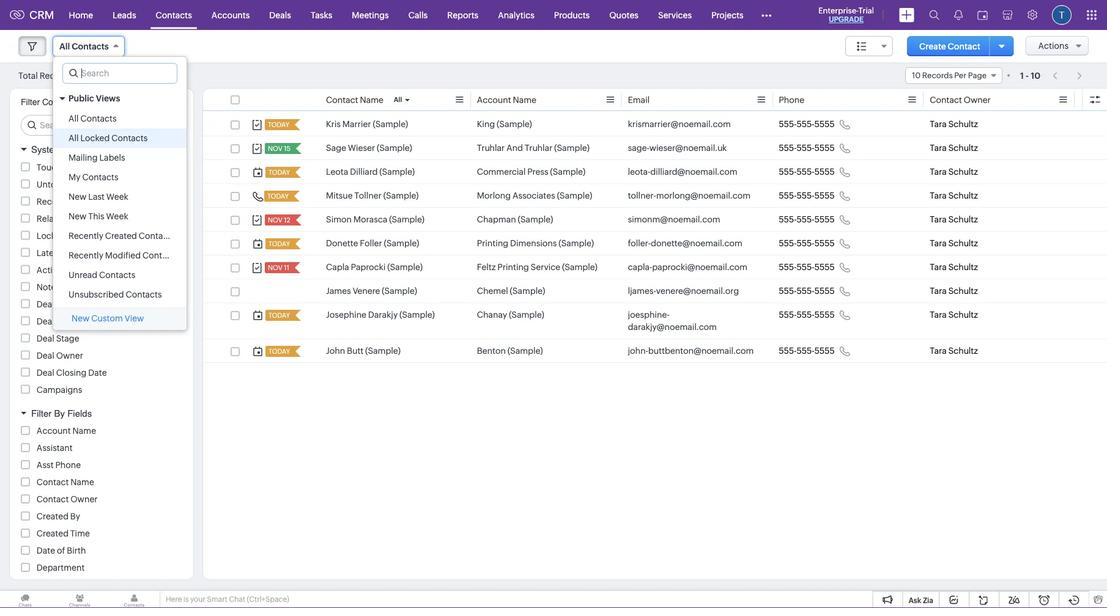 Task type: describe. For each thing, give the bounding box(es) containing it.
today for mitsue tollner (sample)
[[267, 193, 289, 200]]

1 vertical spatial owner
[[56, 351, 83, 361]]

chats image
[[0, 592, 50, 609]]

filter by fields
[[31, 408, 92, 419]]

contact down 10 records per page
[[930, 95, 963, 105]]

benton (sample) link
[[477, 345, 543, 357]]

2 vertical spatial owner
[[71, 495, 98, 505]]

1 horizontal spatial contact owner
[[930, 95, 991, 105]]

555-555-5555 for morlong@noemail.com
[[779, 191, 835, 201]]

asst
[[37, 461, 54, 471]]

deal amount
[[37, 317, 88, 326]]

recently modified contacts option
[[53, 246, 187, 266]]

by for created
[[70, 512, 80, 522]]

wieser@noemail.uk
[[650, 143, 727, 153]]

feltz printing service (sample) link
[[477, 261, 598, 274]]

all inside field
[[59, 42, 70, 51]]

tara for donette@noemail.com
[[930, 239, 947, 248]]

new last week option
[[53, 187, 187, 207]]

tasks link
[[301, 0, 342, 30]]

new for new last week
[[69, 192, 87, 202]]

tara schultz for darakjy@noemail.com
[[930, 310, 978, 320]]

contact inside create contact button
[[948, 41, 981, 51]]

mailing labels option
[[53, 148, 187, 168]]

5 5555 from the top
[[815, 215, 835, 225]]

paprocki@noemail.com
[[653, 263, 748, 272]]

commercial press (sample)
[[477, 167, 586, 177]]

contacts up new last week
[[82, 173, 118, 182]]

deal owner
[[37, 351, 83, 361]]

morlong associates (sample) link
[[477, 190, 593, 202]]

name up king (sample)
[[513, 95, 537, 105]]

date of birth
[[37, 546, 86, 556]]

my contacts option
[[53, 168, 187, 187]]

all inside option
[[69, 114, 79, 124]]

unread contacts option
[[53, 266, 187, 285]]

today link for john
[[266, 346, 291, 357]]

tara for dilliard@noemail.com
[[930, 167, 947, 177]]

new this week
[[69, 212, 128, 222]]

1 - 10
[[1021, 71, 1041, 80]]

trial
[[859, 6, 875, 15]]

kris
[[326, 119, 341, 129]]

nov 12 link
[[265, 215, 292, 226]]

chat
[[229, 596, 245, 604]]

contact up created by
[[37, 495, 69, 505]]

new custom view link
[[53, 308, 187, 330]]

recently for recently modified contacts
[[69, 251, 103, 261]]

(sample) right tollner
[[384, 191, 419, 201]]

products
[[554, 10, 590, 20]]

crm link
[[10, 9, 54, 21]]

created inside option
[[105, 231, 137, 241]]

contacts link
[[146, 0, 202, 30]]

1 horizontal spatial date
[[88, 368, 107, 378]]

name down asst phone
[[71, 478, 94, 488]]

today for josephine darakjy (sample)
[[269, 312, 290, 320]]

5555 for paprocki@noemail.com
[[815, 263, 835, 272]]

records for untouched
[[83, 180, 116, 189]]

accounts
[[212, 10, 250, 20]]

0 horizontal spatial action
[[67, 197, 93, 207]]

schultz for morlong@noemail.com
[[949, 191, 978, 201]]

records for touched
[[74, 162, 106, 172]]

printing inside "link"
[[477, 239, 509, 248]]

chapman
[[477, 215, 516, 225]]

crm
[[29, 9, 54, 21]]

1 vertical spatial email
[[63, 248, 84, 258]]

records for related
[[69, 214, 101, 224]]

create menu element
[[892, 0, 922, 30]]

schultz for darakjy@noemail.com
[[949, 310, 978, 320]]

activities
[[37, 265, 73, 275]]

all contacts option
[[53, 109, 187, 129]]

(sample) up the printing dimensions (sample)
[[518, 215, 553, 225]]

contacts down public views
[[80, 114, 117, 124]]

555-555-5555 for darakjy@noemail.com
[[779, 310, 835, 320]]

donette
[[326, 239, 358, 248]]

ask
[[909, 597, 922, 605]]

all locked contacts option
[[53, 129, 187, 148]]

products link
[[545, 0, 600, 30]]

(sample) right the benton
[[508, 346, 543, 356]]

quotes link
[[600, 0, 649, 30]]

unread
[[69, 270, 97, 280]]

1 horizontal spatial action
[[103, 214, 130, 224]]

create contact
[[920, 41, 981, 51]]

5 schultz from the top
[[949, 215, 978, 225]]

15
[[284, 145, 291, 153]]

nov for sage
[[268, 145, 283, 153]]

1 truhlar from the left
[[477, 143, 505, 153]]

chanay
[[477, 310, 507, 320]]

meetings
[[352, 10, 389, 20]]

records for 10
[[923, 71, 953, 80]]

sage
[[326, 143, 346, 153]]

0 horizontal spatial contact owner
[[37, 495, 98, 505]]

james venere (sample)
[[326, 286, 417, 296]]

public views region
[[53, 109, 187, 305]]

(sample) up the service
[[559, 239, 594, 248]]

related records action
[[37, 214, 130, 224]]

0 vertical spatial search text field
[[63, 64, 177, 83]]

system defined filters button
[[10, 139, 193, 161]]

schultz for venere@noemail.org
[[949, 286, 978, 296]]

kris marrier (sample) link
[[326, 118, 408, 130]]

here
[[166, 596, 182, 604]]

krismarrier@noemail.com
[[628, 119, 731, 129]]

nov for capla
[[268, 264, 283, 272]]

touched
[[37, 162, 72, 172]]

mailing
[[69, 153, 98, 163]]

(sample) right associates
[[557, 191, 593, 201]]

(sample) right the service
[[562, 263, 598, 272]]

5555 for darakjy@noemail.com
[[815, 310, 835, 320]]

smart
[[207, 596, 228, 604]]

5555 for buttbenton@noemail.com
[[815, 346, 835, 356]]

upgrade
[[829, 15, 864, 24]]

created time
[[37, 529, 90, 539]]

morasca
[[354, 215, 388, 225]]

ljames-
[[628, 286, 656, 296]]

and
[[507, 143, 523, 153]]

defined
[[64, 144, 96, 155]]

5555 for wieser@noemail.uk
[[815, 143, 835, 153]]

records for total
[[40, 71, 72, 80]]

today link for donette
[[266, 239, 291, 250]]

all locked contacts
[[69, 133, 148, 143]]

contact down asst phone
[[37, 478, 69, 488]]

555-555-5555 for buttbenton@noemail.com
[[779, 346, 835, 356]]

all contacts inside all contacts option
[[69, 114, 117, 124]]

zia
[[923, 597, 934, 605]]

5555 for morlong@noemail.com
[[815, 191, 835, 201]]

contacts up recently modified contacts
[[139, 231, 175, 241]]

simonm@noemail.com link
[[628, 214, 721, 226]]

tara for wieser@noemail.uk
[[930, 143, 947, 153]]

tara schultz for donette@noemail.com
[[930, 239, 978, 248]]

today link for josephine
[[266, 310, 291, 321]]

darakjy@noemail.com
[[628, 323, 717, 332]]

campaigns
[[37, 385, 82, 395]]

555-555-5555 for paprocki@noemail.com
[[779, 263, 835, 272]]

feltz printing service (sample)
[[477, 263, 598, 272]]

search image
[[930, 10, 940, 20]]

0 horizontal spatial account name
[[37, 427, 96, 436]]

contacts up view
[[126, 290, 162, 300]]

filter by fields button
[[10, 403, 193, 425]]

contact up kris
[[326, 95, 358, 105]]

contacts left by
[[42, 97, 76, 107]]

row group containing kris marrier (sample)
[[203, 113, 1108, 364]]

foller-donette@noemail.com
[[628, 239, 743, 248]]

projects link
[[702, 0, 754, 30]]

record action
[[37, 197, 93, 207]]

calls link
[[399, 0, 438, 30]]

dilliard@noemail.com
[[651, 167, 738, 177]]

signals element
[[947, 0, 971, 30]]

created for created time
[[37, 529, 69, 539]]

new for new this week
[[69, 212, 87, 222]]

public
[[69, 94, 94, 103]]

enterprise-
[[819, 6, 859, 15]]

tollner
[[355, 191, 382, 201]]

tollner-morlong@noemail.com link
[[628, 190, 751, 202]]

king (sample) link
[[477, 118, 532, 130]]

system
[[31, 144, 62, 155]]

1 vertical spatial deals
[[37, 300, 58, 309]]

(sample) right dilliard at left
[[380, 167, 415, 177]]

(sample) right foller at the left top
[[384, 239, 419, 248]]

josephine darakjy (sample) link
[[326, 309, 435, 321]]

search element
[[922, 0, 947, 30]]

projects
[[712, 10, 744, 20]]

555-555-5555 for donette@noemail.com
[[779, 239, 835, 248]]

(sample) up commercial press (sample) link on the top
[[555, 143, 590, 153]]

1 horizontal spatial contact name
[[326, 95, 384, 105]]

week for new last week
[[106, 192, 128, 202]]

create menu image
[[900, 8, 915, 22]]

james
[[326, 286, 351, 296]]

today link for kris
[[265, 119, 291, 130]]

deal for deal closing date
[[37, 368, 54, 378]]

10 for 1 - 10
[[1031, 71, 1041, 80]]

today for kris marrier (sample)
[[268, 121, 290, 129]]

morlong associates (sample)
[[477, 191, 593, 201]]

john-buttbenton@noemail.com
[[628, 346, 754, 356]]

quotes
[[610, 10, 639, 20]]

tollner-
[[628, 191, 657, 201]]

fields
[[67, 408, 92, 419]]

0 vertical spatial email
[[628, 95, 650, 105]]

signals image
[[955, 10, 963, 20]]

benton
[[477, 346, 506, 356]]

chemel (sample)
[[477, 286, 545, 296]]

tara for morlong@noemail.com
[[930, 191, 947, 201]]

darakjy
[[368, 310, 398, 320]]

1 horizontal spatial deals
[[269, 10, 291, 20]]

contacts right "leads"
[[156, 10, 192, 20]]

calendar image
[[978, 10, 988, 20]]

dilliard
[[350, 167, 378, 177]]

mailing labels
[[69, 153, 125, 163]]

(sample) right butt
[[365, 346, 401, 356]]



Task type: vqa. For each thing, say whether or not it's contained in the screenshot.


Task type: locate. For each thing, give the bounding box(es) containing it.
(sample) down chemel (sample)
[[509, 310, 545, 320]]

all contacts
[[59, 42, 109, 51], [69, 114, 117, 124]]

account up assistant
[[37, 427, 71, 436]]

0 vertical spatial phone
[[779, 95, 805, 105]]

today up nov 12 link
[[267, 193, 289, 200]]

phone
[[779, 95, 805, 105], [55, 461, 81, 471]]

(sample) up and
[[497, 119, 532, 129]]

7 tara schultz from the top
[[930, 263, 978, 272]]

email
[[628, 95, 650, 105], [63, 248, 84, 258]]

printing dimensions (sample) link
[[477, 237, 594, 250]]

0 vertical spatial by
[[54, 408, 65, 419]]

home
[[69, 10, 93, 20]]

2 truhlar from the left
[[525, 143, 553, 153]]

0 horizontal spatial deals
[[37, 300, 58, 309]]

3 schultz from the top
[[949, 167, 978, 177]]

1 horizontal spatial account name
[[477, 95, 537, 105]]

1 horizontal spatial 10
[[912, 71, 921, 80]]

0 vertical spatial recently
[[69, 231, 103, 241]]

8 tara from the top
[[930, 286, 947, 296]]

page
[[969, 71, 987, 80]]

1 nov from the top
[[268, 145, 283, 153]]

this
[[88, 212, 104, 222]]

0 vertical spatial created
[[105, 231, 137, 241]]

2 nov from the top
[[268, 217, 283, 224]]

2 schultz from the top
[[949, 143, 978, 153]]

5555 for dilliard@noemail.com
[[815, 167, 835, 177]]

(sample) right press
[[550, 167, 586, 177]]

records inside 10 records per page field
[[923, 71, 953, 80]]

1 vertical spatial filter
[[31, 408, 52, 419]]

(sample) right darakjy
[[400, 310, 435, 320]]

tara schultz
[[930, 119, 978, 129], [930, 143, 978, 153], [930, 167, 978, 177], [930, 191, 978, 201], [930, 215, 978, 225], [930, 239, 978, 248], [930, 263, 978, 272], [930, 286, 978, 296], [930, 310, 978, 320], [930, 346, 978, 356]]

josephine
[[326, 310, 367, 320]]

0 vertical spatial account
[[477, 95, 511, 105]]

created up the recently modified contacts option on the left
[[105, 231, 137, 241]]

today for leota dilliard (sample)
[[269, 169, 290, 177]]

10 schultz from the top
[[949, 346, 978, 356]]

0 vertical spatial date
[[88, 368, 107, 378]]

deal for deal stage
[[37, 334, 54, 344]]

2 recently from the top
[[69, 251, 103, 261]]

today down nov 11
[[269, 312, 290, 320]]

untouched records
[[37, 180, 116, 189]]

nov for simon
[[268, 217, 283, 224]]

account name up king (sample)
[[477, 95, 537, 105]]

1 vertical spatial created
[[37, 512, 69, 522]]

mitsue
[[326, 191, 353, 201]]

locked inside all locked contacts 'option'
[[80, 133, 110, 143]]

associates
[[513, 191, 556, 201]]

owner up closing
[[56, 351, 83, 361]]

1 555-555-5555 from the top
[[779, 119, 835, 129]]

2 tara schultz from the top
[[930, 143, 978, 153]]

9 tara from the top
[[930, 310, 947, 320]]

nov left the 15
[[268, 145, 283, 153]]

1 horizontal spatial by
[[70, 512, 80, 522]]

all
[[59, 42, 70, 51], [394, 96, 402, 104], [69, 114, 79, 124], [69, 133, 79, 143]]

leota-dilliard@noemail.com link
[[628, 166, 738, 178]]

created for created by
[[37, 512, 69, 522]]

All Contacts field
[[53, 36, 125, 57]]

schultz for buttbenton@noemail.com
[[949, 346, 978, 356]]

2 tara from the top
[[930, 143, 947, 153]]

tara for buttbenton@noemail.com
[[930, 346, 947, 356]]

account up king
[[477, 95, 511, 105]]

sage wieser (sample)
[[326, 143, 412, 153]]

created up created time
[[37, 512, 69, 522]]

unsubscribed
[[69, 290, 124, 300]]

6 tara schultz from the top
[[930, 239, 978, 248]]

capla paprocki (sample)
[[326, 263, 423, 272]]

profile image
[[1053, 5, 1072, 25]]

4 tara from the top
[[930, 191, 947, 201]]

0 vertical spatial nov
[[268, 145, 283, 153]]

public views
[[69, 94, 120, 103]]

by left fields
[[54, 408, 65, 419]]

6 555-555-5555 from the top
[[779, 239, 835, 248]]

contacts up "filters"
[[111, 133, 148, 143]]

0 vertical spatial filter
[[21, 97, 40, 107]]

deal for deal owner
[[37, 351, 54, 361]]

tara schultz for morlong@noemail.com
[[930, 191, 978, 201]]

9 5555 from the top
[[815, 310, 835, 320]]

foller
[[360, 239, 382, 248]]

Other Modules field
[[754, 5, 780, 25]]

nov 11 link
[[265, 263, 291, 274]]

contact owner down per
[[930, 95, 991, 105]]

deals left "tasks" at the top
[[269, 10, 291, 20]]

week
[[106, 192, 128, 202], [106, 212, 128, 222]]

0 horizontal spatial email
[[63, 248, 84, 258]]

10 right -
[[1031, 71, 1041, 80]]

filter
[[21, 97, 40, 107], [31, 408, 52, 419]]

today down the nov 15
[[269, 169, 290, 177]]

view
[[125, 314, 144, 324]]

by inside dropdown button
[[54, 408, 65, 419]]

krismarrier@noemail.com link
[[628, 118, 731, 130]]

(sample) right paprocki at the left of page
[[388, 263, 423, 272]]

name up kris marrier (sample) link
[[360, 95, 384, 105]]

week for new this week
[[106, 212, 128, 222]]

today link for mitsue
[[264, 191, 290, 202]]

4 5555 from the top
[[815, 191, 835, 201]]

10 records per page
[[912, 71, 987, 80]]

0 vertical spatial account name
[[477, 95, 537, 105]]

locked down related
[[37, 231, 66, 241]]

1 vertical spatial account
[[37, 427, 71, 436]]

schultz for wieser@noemail.uk
[[949, 143, 978, 153]]

tara
[[930, 119, 947, 129], [930, 143, 947, 153], [930, 167, 947, 177], [930, 191, 947, 201], [930, 215, 947, 225], [930, 239, 947, 248], [930, 263, 947, 272], [930, 286, 947, 296], [930, 310, 947, 320], [930, 346, 947, 356]]

nov left 11
[[268, 264, 283, 272]]

commercial
[[477, 167, 526, 177]]

capla-paprocki@noemail.com link
[[628, 261, 748, 274]]

555-555-5555 for dilliard@noemail.com
[[779, 167, 835, 177]]

0 vertical spatial owner
[[964, 95, 991, 105]]

date
[[88, 368, 107, 378], [37, 546, 55, 556]]

nov left 12
[[268, 217, 283, 224]]

today link up nov 12 link
[[264, 191, 290, 202]]

all contacts down home
[[59, 42, 109, 51]]

1 vertical spatial week
[[106, 212, 128, 222]]

today link left john
[[266, 346, 291, 357]]

john butt (sample)
[[326, 346, 401, 356]]

0 horizontal spatial 10
[[74, 71, 83, 80]]

8 tara schultz from the top
[[930, 286, 978, 296]]

schultz for paprocki@noemail.com
[[949, 263, 978, 272]]

your
[[190, 596, 206, 604]]

chapman (sample)
[[477, 215, 553, 225]]

department
[[37, 564, 85, 573]]

contact name up "marrier"
[[326, 95, 384, 105]]

1 tara schultz from the top
[[930, 119, 978, 129]]

new up stage
[[72, 314, 90, 324]]

today link down the nov 15
[[266, 167, 291, 178]]

email up the unread
[[63, 248, 84, 258]]

sage wieser (sample) link
[[326, 142, 412, 154]]

10 down create
[[912, 71, 921, 80]]

recently for recently created contacts
[[69, 231, 103, 241]]

labels
[[99, 153, 125, 163]]

today for donette foller (sample)
[[269, 241, 290, 248]]

chemel (sample) link
[[477, 285, 545, 297]]

None field
[[846, 36, 894, 56]]

search text field up 'public views' dropdown button
[[63, 64, 177, 83]]

1 vertical spatial by
[[70, 512, 80, 522]]

0 vertical spatial new
[[69, 192, 87, 202]]

today link for leota
[[266, 167, 291, 178]]

new for new custom view
[[72, 314, 90, 324]]

printing down chapman
[[477, 239, 509, 248]]

555-555-5555 for venere@noemail.org
[[779, 286, 835, 296]]

4 555-555-5555 from the top
[[779, 191, 835, 201]]

records left per
[[923, 71, 953, 80]]

all contacts down by
[[69, 114, 117, 124]]

all contacts inside all contacts field
[[59, 42, 109, 51]]

(sample) up darakjy
[[382, 286, 417, 296]]

press
[[528, 167, 549, 177]]

date right closing
[[88, 368, 107, 378]]

1 vertical spatial contact owner
[[37, 495, 98, 505]]

10 up public
[[74, 71, 83, 80]]

0 vertical spatial contact owner
[[930, 95, 991, 105]]

10 Records Per Page field
[[906, 67, 1003, 84]]

3 tara from the top
[[930, 167, 947, 177]]

tara for venere@noemail.org
[[930, 286, 947, 296]]

size image
[[857, 41, 867, 52]]

week up recently created contacts option
[[106, 212, 128, 222]]

4 tara schultz from the top
[[930, 191, 978, 201]]

amount
[[56, 317, 88, 326]]

1 vertical spatial printing
[[498, 263, 529, 272]]

2 555-555-5555 from the top
[[779, 143, 835, 153]]

tara schultz for venere@noemail.org
[[930, 286, 978, 296]]

today up 'nov 11' link
[[269, 241, 290, 248]]

4 schultz from the top
[[949, 191, 978, 201]]

5 tara from the top
[[930, 215, 947, 225]]

donette foller (sample)
[[326, 239, 419, 248]]

simon morasca (sample) link
[[326, 214, 425, 226]]

action
[[67, 197, 93, 207], [103, 214, 130, 224]]

deal up campaigns
[[37, 368, 54, 378]]

8 555-555-5555 from the top
[[779, 286, 835, 296]]

venere@noemail.org
[[656, 286, 739, 296]]

by
[[54, 408, 65, 419], [70, 512, 80, 522]]

joesphine-
[[628, 310, 670, 320]]

by up time
[[70, 512, 80, 522]]

schultz for donette@noemail.com
[[949, 239, 978, 248]]

1 5555 from the top
[[815, 119, 835, 129]]

today link up 'nov 15' link
[[265, 119, 291, 130]]

records up new last week
[[83, 180, 116, 189]]

0 vertical spatial contact name
[[326, 95, 384, 105]]

1 vertical spatial all contacts
[[69, 114, 117, 124]]

locked
[[80, 133, 110, 143], [37, 231, 66, 241]]

all down by
[[69, 114, 79, 124]]

2 vertical spatial created
[[37, 529, 69, 539]]

0 horizontal spatial contact name
[[37, 478, 94, 488]]

8 schultz from the top
[[949, 286, 978, 296]]

7 tara from the top
[[930, 263, 947, 272]]

week down my contacts option
[[106, 192, 128, 202]]

sage-wieser@noemail.uk link
[[628, 142, 727, 154]]

time
[[70, 529, 90, 539]]

10 5555 from the top
[[815, 346, 835, 356]]

10 for total records 10
[[74, 71, 83, 80]]

john butt (sample) link
[[326, 345, 401, 357]]

leota dilliard (sample) link
[[326, 166, 415, 178]]

truhlar up press
[[525, 143, 553, 153]]

7 5555 from the top
[[815, 263, 835, 272]]

today up 'nov 15' link
[[268, 121, 290, 129]]

contacts inside option
[[99, 270, 135, 280]]

6 tara from the top
[[930, 239, 947, 248]]

0 vertical spatial printing
[[477, 239, 509, 248]]

8 5555 from the top
[[815, 286, 835, 296]]

capla-
[[628, 263, 653, 272]]

5555 for donette@noemail.com
[[815, 239, 835, 248]]

services
[[658, 10, 692, 20]]

3 nov from the top
[[268, 264, 283, 272]]

10 inside field
[[912, 71, 921, 80]]

all up system defined filters
[[69, 133, 79, 143]]

by for filter
[[54, 408, 65, 419]]

contacts up "unsubscribed contacts"
[[99, 270, 135, 280]]

printing up chemel (sample) link
[[498, 263, 529, 272]]

5555 for venere@noemail.org
[[815, 286, 835, 296]]

marrier
[[343, 119, 371, 129]]

0 horizontal spatial account
[[37, 427, 71, 436]]

Search text field
[[63, 64, 177, 83], [21, 116, 184, 135]]

0 vertical spatial locked
[[80, 133, 110, 143]]

unsubscribed contacts option
[[53, 285, 187, 305]]

action up recently created contacts option
[[103, 214, 130, 224]]

meetings link
[[342, 0, 399, 30]]

2 deal from the top
[[37, 334, 54, 344]]

profile element
[[1045, 0, 1080, 30]]

king
[[477, 119, 495, 129]]

filter down total
[[21, 97, 40, 107]]

0 vertical spatial action
[[67, 197, 93, 207]]

new down "untouched records"
[[69, 192, 87, 202]]

0 vertical spatial deals
[[269, 10, 291, 20]]

feltz
[[477, 263, 496, 272]]

contact owner up created by
[[37, 495, 98, 505]]

today left john
[[269, 348, 290, 356]]

1 vertical spatial contact name
[[37, 478, 94, 488]]

tara for darakjy@noemail.com
[[930, 310, 947, 320]]

1 schultz from the top
[[949, 119, 978, 129]]

chanay (sample)
[[477, 310, 545, 320]]

2 week from the top
[[106, 212, 128, 222]]

all inside 'option'
[[69, 133, 79, 143]]

0 horizontal spatial truhlar
[[477, 143, 505, 153]]

reports
[[447, 10, 479, 20]]

2 5555 from the top
[[815, 143, 835, 153]]

contact name down asst phone
[[37, 478, 94, 488]]

1 vertical spatial nov
[[268, 217, 283, 224]]

records down last
[[69, 214, 101, 224]]

4 deal from the top
[[37, 368, 54, 378]]

tara schultz for dilliard@noemail.com
[[930, 167, 978, 177]]

1 horizontal spatial phone
[[779, 95, 805, 105]]

all up total records 10
[[59, 42, 70, 51]]

0 vertical spatial week
[[106, 192, 128, 202]]

3 deal from the top
[[37, 351, 54, 361]]

recently down related records action
[[69, 231, 103, 241]]

0 horizontal spatial by
[[54, 408, 65, 419]]

tara schultz for buttbenton@noemail.com
[[930, 346, 978, 356]]

total
[[18, 71, 38, 80]]

1 horizontal spatial truhlar
[[525, 143, 553, 153]]

tara schultz for paprocki@noemail.com
[[930, 263, 978, 272]]

deal down deal stage
[[37, 351, 54, 361]]

0 horizontal spatial locked
[[37, 231, 66, 241]]

account name down filter by fields on the left bottom
[[37, 427, 96, 436]]

1 tara from the top
[[930, 119, 947, 129]]

create
[[920, 41, 947, 51]]

records up my contacts
[[74, 162, 106, 172]]

all up kris marrier (sample) link
[[394, 96, 402, 104]]

555-555-5555
[[779, 119, 835, 129], [779, 143, 835, 153], [779, 167, 835, 177], [779, 191, 835, 201], [779, 215, 835, 225], [779, 239, 835, 248], [779, 263, 835, 272], [779, 286, 835, 296], [779, 310, 835, 320], [779, 346, 835, 356]]

today
[[268, 121, 290, 129], [269, 169, 290, 177], [267, 193, 289, 200], [269, 241, 290, 248], [269, 312, 290, 320], [269, 348, 290, 356]]

1 vertical spatial account name
[[37, 427, 96, 436]]

truhlar
[[477, 143, 505, 153], [525, 143, 553, 153]]

1 vertical spatial action
[[103, 214, 130, 224]]

king (sample)
[[477, 119, 532, 129]]

2 vertical spatial new
[[72, 314, 90, 324]]

6 schultz from the top
[[949, 239, 978, 248]]

today link down nov 12 at left
[[266, 239, 291, 250]]

today for john butt (sample)
[[269, 348, 290, 356]]

mitsue tollner (sample)
[[326, 191, 419, 201]]

row group
[[203, 113, 1108, 364]]

3 5555 from the top
[[815, 167, 835, 177]]

5 555-555-5555 from the top
[[779, 215, 835, 225]]

deals down notes
[[37, 300, 58, 309]]

service
[[531, 263, 561, 272]]

navigation
[[1047, 67, 1089, 84]]

5 tara schultz from the top
[[930, 215, 978, 225]]

filter for filter contacts by
[[21, 97, 40, 107]]

owner
[[964, 95, 991, 105], [56, 351, 83, 361], [71, 495, 98, 505]]

filter down campaigns
[[31, 408, 52, 419]]

filter for filter by fields
[[31, 408, 52, 419]]

filter inside filter by fields dropdown button
[[31, 408, 52, 419]]

1 horizontal spatial email
[[628, 95, 650, 105]]

tara schultz for wieser@noemail.uk
[[930, 143, 978, 153]]

tasks
[[311, 10, 332, 20]]

venere
[[353, 286, 380, 296]]

of
[[57, 546, 65, 556]]

contacts image
[[109, 592, 159, 609]]

1 horizontal spatial account
[[477, 95, 511, 105]]

1 vertical spatial search text field
[[21, 116, 184, 135]]

(sample) right the wieser
[[377, 143, 412, 153]]

1 vertical spatial locked
[[37, 231, 66, 241]]

10 tara schultz from the top
[[930, 346, 978, 356]]

1 vertical spatial new
[[69, 212, 87, 222]]

locked up defined
[[80, 133, 110, 143]]

555-555-5555 for wieser@noemail.uk
[[779, 143, 835, 153]]

date left of
[[37, 546, 55, 556]]

(sample) up the sage wieser (sample) at the left of page
[[373, 119, 408, 129]]

(sample) down feltz printing service (sample) link
[[510, 286, 545, 296]]

3 555-555-5555 from the top
[[779, 167, 835, 177]]

10 inside total records 10
[[74, 71, 83, 80]]

deal up deal stage
[[37, 317, 54, 326]]

butt
[[347, 346, 364, 356]]

schultz for dilliard@noemail.com
[[949, 167, 978, 177]]

name down fields
[[73, 427, 96, 436]]

2 vertical spatial nov
[[268, 264, 283, 272]]

0 horizontal spatial date
[[37, 546, 55, 556]]

0 vertical spatial all contacts
[[59, 42, 109, 51]]

9 schultz from the top
[[949, 310, 978, 320]]

10 tara from the top
[[930, 346, 947, 356]]

1 vertical spatial phone
[[55, 461, 81, 471]]

1 vertical spatial date
[[37, 546, 55, 556]]

today link down nov 11
[[266, 310, 291, 321]]

9 tara schultz from the top
[[930, 310, 978, 320]]

new
[[69, 192, 87, 202], [69, 212, 87, 222], [72, 314, 90, 324]]

10 555-555-5555 from the top
[[779, 346, 835, 356]]

channels image
[[55, 592, 105, 609]]

create contact button
[[908, 36, 993, 56]]

2 horizontal spatial 10
[[1031, 71, 1041, 80]]

deals link
[[260, 0, 301, 30]]

3 tara schultz from the top
[[930, 167, 978, 177]]

deal stage
[[37, 334, 79, 344]]

6 5555 from the top
[[815, 239, 835, 248]]

7 schultz from the top
[[949, 263, 978, 272]]

deal for deal amount
[[37, 317, 54, 326]]

0 horizontal spatial phone
[[55, 461, 81, 471]]

(sample) right morasca
[[389, 215, 425, 225]]

contact up per
[[948, 41, 981, 51]]

new this week option
[[53, 207, 187, 226]]

1 horizontal spatial locked
[[80, 133, 110, 143]]

sage-
[[628, 143, 650, 153]]

9 555-555-5555 from the top
[[779, 310, 835, 320]]

enterprise-trial upgrade
[[819, 6, 875, 24]]

1 recently from the top
[[69, 231, 103, 241]]

recently
[[69, 231, 103, 241], [69, 251, 103, 261]]

recently created contacts option
[[53, 226, 187, 246]]

truhlar and truhlar (sample) link
[[477, 142, 590, 154]]

contacts inside field
[[72, 42, 109, 51]]

1 deal from the top
[[37, 317, 54, 326]]

recently up the unread
[[69, 251, 103, 261]]

nov 15 link
[[265, 143, 292, 154]]

tollner-morlong@noemail.com
[[628, 191, 751, 201]]

printing
[[477, 239, 509, 248], [498, 263, 529, 272]]

7 555-555-5555 from the top
[[779, 263, 835, 272]]

notes
[[37, 282, 60, 292]]

per
[[955, 71, 967, 80]]

tara for paprocki@noemail.com
[[930, 263, 947, 272]]

views
[[96, 94, 120, 103]]

new left this
[[69, 212, 87, 222]]

recently created contacts
[[69, 231, 175, 241]]

mitsue tollner (sample) link
[[326, 190, 419, 202]]

ljames-venere@noemail.org link
[[628, 285, 739, 297]]

1 week from the top
[[106, 192, 128, 202]]

action up related records action
[[67, 197, 93, 207]]

1 vertical spatial recently
[[69, 251, 103, 261]]

contacts right modified
[[143, 251, 179, 261]]

unread contacts
[[69, 270, 135, 280]]

contacts inside 'option'
[[111, 133, 148, 143]]



